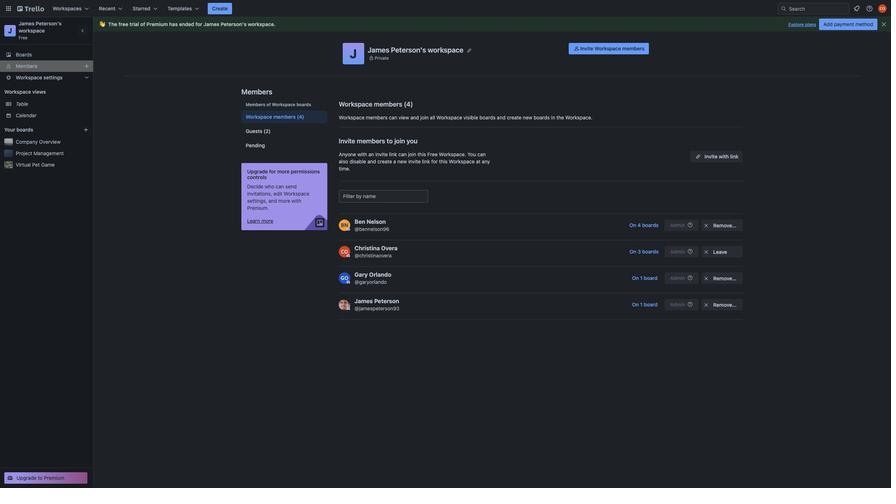 Task type: locate. For each thing, give the bounding box(es) containing it.
j left private
[[350, 46, 357, 61]]

this member is an admin of this workspace. image for gary orlando
[[347, 281, 350, 284]]

ben
[[355, 219, 365, 225]]

3 this member is an admin of this workspace. image from the top
[[347, 308, 350, 311]]

project management link
[[16, 150, 89, 157]]

sm image for invite workspace members button
[[573, 45, 580, 52]]

upgrade inside "upgrade for more permissions controls decide who can send invitations, edit workspace settings, and more with premium."
[[247, 169, 268, 175]]

1 horizontal spatial to
[[387, 138, 393, 145]]

search image
[[781, 6, 786, 11]]

1 vertical spatial this member is an admin of this workspace. image
[[347, 281, 350, 284]]

j left james peterson's workspace free
[[8, 27, 12, 35]]

and right the view
[[410, 115, 419, 121]]

starred button
[[128, 3, 162, 14]]

1 vertical spatial j
[[350, 46, 357, 61]]

1 admin from the top
[[670, 222, 685, 228]]

1 vertical spatial premium
[[44, 476, 64, 482]]

on 1 board for gary orlando
[[632, 275, 658, 282]]

0 horizontal spatial sm image
[[573, 45, 580, 52]]

create inside anyone with an invite link can join this free workspace. you can also disable and create a new invite link for this workspace at any time.
[[377, 159, 392, 165]]

more up send
[[277, 169, 289, 175]]

3 remove… from the top
[[713, 302, 736, 308]]

a
[[393, 159, 396, 165]]

1 vertical spatial invite
[[339, 138, 355, 145]]

peterson's
[[36, 20, 62, 27], [221, 21, 247, 27], [391, 46, 426, 54]]

1 vertical spatial free
[[427, 151, 438, 158]]

banner containing 👋
[[93, 17, 891, 32]]

0 vertical spatial join
[[420, 115, 429, 121]]

this member is an admin of this workspace. image for ben nelson
[[347, 228, 350, 231]]

2 horizontal spatial join
[[420, 115, 429, 121]]

0 vertical spatial board
[[644, 275, 658, 282]]

with inside button
[[719, 154, 729, 160]]

1 vertical spatial more
[[278, 198, 290, 204]]

james inside james peterson @jamespeterson93
[[355, 298, 373, 305]]

2 vertical spatial remove…
[[713, 302, 736, 308]]

new left in
[[523, 115, 532, 121]]

workspace members down members of workspace boards
[[246, 114, 296, 120]]

0 horizontal spatial with
[[292, 198, 301, 204]]

method
[[855, 21, 873, 27]]

0 vertical spatial free
[[19, 35, 28, 40]]

2 horizontal spatial with
[[719, 154, 729, 160]]

4
[[406, 101, 411, 108], [638, 222, 641, 228]]

can up edit
[[276, 184, 284, 190]]

2 on 1 board from the top
[[632, 302, 658, 308]]

0 horizontal spatial link
[[389, 151, 397, 158]]

1 horizontal spatial premium
[[146, 21, 168, 27]]

invite right an
[[375, 151, 388, 158]]

sm image for gary orlando
[[703, 275, 710, 283]]

3 admin from the top
[[670, 275, 685, 282]]

workspace. right the on the top of the page
[[565, 115, 593, 121]]

sm image
[[703, 222, 710, 230], [703, 275, 710, 283], [703, 302, 710, 309]]

1 vertical spatial remove…
[[713, 276, 736, 282]]

)
[[411, 101, 413, 108]]

remove… link for ben nelson
[[702, 220, 743, 231]]

2 vertical spatial for
[[269, 169, 276, 175]]

premium
[[146, 21, 168, 27], [44, 476, 64, 482]]

0 horizontal spatial of
[[140, 21, 145, 27]]

free
[[119, 21, 128, 27]]

with inside anyone with an invite link can join this free workspace. you can also disable and create a new invite link for this workspace at any time.
[[357, 151, 367, 158]]

of up (2)
[[266, 102, 271, 107]]

explore plans button
[[788, 20, 816, 29]]

members up members of workspace boards
[[241, 88, 272, 96]]

👋 the free trial of premium has ended for james peterson's workspace .
[[99, 21, 276, 27]]

workspace.
[[565, 115, 593, 121], [439, 151, 466, 158]]

you
[[467, 151, 476, 158]]

0 horizontal spatial workspace members
[[246, 114, 296, 120]]

james inside james peterson's workspace free
[[19, 20, 34, 27]]

0 horizontal spatial 4
[[406, 101, 411, 108]]

members down boards
[[16, 63, 37, 69]]

.
[[274, 21, 276, 27]]

for inside "upgrade for more permissions controls decide who can send invitations, edit workspace settings, and more with premium."
[[269, 169, 276, 175]]

0 vertical spatial for
[[195, 21, 202, 27]]

plans
[[805, 22, 816, 27]]

2 vertical spatial join
[[408, 151, 416, 158]]

1 for james peterson
[[640, 302, 643, 308]]

workspace inside james peterson's workspace free
[[19, 28, 45, 34]]

new right a
[[397, 159, 407, 165]]

settings
[[43, 74, 63, 81]]

christina overa @christinaovera
[[355, 245, 398, 259]]

1 admin button from the top
[[665, 220, 699, 231]]

leave link
[[702, 246, 743, 258]]

and inside "upgrade for more permissions controls decide who can send invitations, edit workspace settings, and more with premium."
[[268, 198, 277, 204]]

admin button for nelson
[[665, 220, 699, 231]]

1 horizontal spatial sm image
[[703, 249, 710, 256]]

to
[[387, 138, 393, 145], [38, 476, 43, 482]]

1 vertical spatial workspace members
[[246, 114, 296, 120]]

2 board from the top
[[644, 302, 658, 308]]

j button
[[343, 43, 364, 64]]

0 vertical spatial remove… link
[[702, 220, 743, 231]]

game
[[41, 162, 55, 168]]

create
[[507, 115, 521, 121], [377, 159, 392, 165]]

2 remove… link from the top
[[702, 273, 743, 284]]

admin button
[[665, 220, 699, 231], [665, 246, 699, 258], [665, 273, 699, 284], [665, 299, 699, 311]]

can inside "upgrade for more permissions controls decide who can send invitations, edit workspace settings, and more with premium."
[[276, 184, 284, 190]]

this member is an admin of this workspace. image left @bennelson96
[[347, 228, 350, 231]]

2 vertical spatial remove… link
[[702, 299, 743, 311]]

invite right a
[[408, 159, 421, 165]]

primary element
[[0, 0, 891, 17]]

2 1 from the top
[[640, 302, 643, 308]]

1 horizontal spatial of
[[266, 102, 271, 107]]

james down back to home image
[[19, 20, 34, 27]]

this member is an admin of this workspace. image left @jamespeterson93 at bottom left
[[347, 308, 350, 311]]

2 horizontal spatial for
[[431, 159, 438, 165]]

this member is an admin of this workspace. image
[[347, 228, 350, 231], [347, 281, 350, 284], [347, 308, 350, 311]]

workspace members left (
[[339, 101, 402, 108]]

1 vertical spatial to
[[38, 476, 43, 482]]

james for james peterson's workspace free
[[19, 20, 34, 27]]

workspace members can view and join all workspace visible boards and create new boards in the workspace.
[[339, 115, 593, 121]]

on
[[629, 222, 636, 228], [630, 249, 636, 255], [632, 275, 639, 282], [632, 302, 639, 308]]

4 admin button from the top
[[665, 299, 699, 311]]

2 horizontal spatial link
[[730, 154, 739, 160]]

boards inside 'element'
[[16, 127, 33, 133]]

1 vertical spatial for
[[431, 159, 438, 165]]

remove… link
[[702, 220, 743, 231], [702, 273, 743, 284], [702, 299, 743, 311]]

1 on 1 board link from the top
[[628, 273, 662, 284]]

free inside anyone with an invite link can join this free workspace. you can also disable and create a new invite link for this workspace at any time.
[[427, 151, 438, 158]]

on for nelson
[[629, 222, 636, 228]]

banner
[[93, 17, 891, 32]]

2 on 1 board link from the top
[[628, 299, 662, 311]]

1 horizontal spatial invite
[[408, 159, 421, 165]]

remove…
[[713, 223, 736, 229], [713, 276, 736, 282], [713, 302, 736, 308]]

0 vertical spatial workspace.
[[565, 115, 593, 121]]

2 horizontal spatial peterson's
[[391, 46, 426, 54]]

0 horizontal spatial workspace
[[19, 28, 45, 34]]

2 admin button from the top
[[665, 246, 699, 258]]

of right trial
[[140, 21, 145, 27]]

0 vertical spatial more
[[277, 169, 289, 175]]

gary
[[355, 272, 368, 278]]

workspace
[[248, 21, 274, 27], [19, 28, 45, 34], [428, 46, 464, 54]]

4 up the view
[[406, 101, 411, 108]]

1 remove… link from the top
[[702, 220, 743, 231]]

1 1 from the top
[[640, 275, 643, 282]]

and down an
[[367, 159, 376, 165]]

sm image inside "leave" link
[[703, 249, 710, 256]]

1 vertical spatial on 1 board
[[632, 302, 658, 308]]

3 sm image from the top
[[703, 302, 710, 309]]

pet
[[32, 162, 40, 168]]

@garyorlando
[[355, 279, 387, 285]]

premium inside banner
[[146, 21, 168, 27]]

1 vertical spatial board
[[644, 302, 658, 308]]

leave
[[713, 249, 727, 255]]

this member is an admin of this workspace. image left '@garyorlando'
[[347, 281, 350, 284]]

can left the view
[[389, 115, 397, 121]]

0 vertical spatial this
[[418, 151, 426, 158]]

1 horizontal spatial for
[[269, 169, 276, 175]]

0 vertical spatial new
[[523, 115, 532, 121]]

0 horizontal spatial to
[[38, 476, 43, 482]]

peterson's inside james peterson's workspace free
[[36, 20, 62, 27]]

( 4 )
[[404, 101, 413, 108]]

j inside button
[[350, 46, 357, 61]]

1 vertical spatial 1
[[640, 302, 643, 308]]

for
[[195, 21, 202, 27], [431, 159, 438, 165], [269, 169, 276, 175]]

1 on 1 board from the top
[[632, 275, 658, 282]]

workspace inside "workspace settings" popup button
[[16, 74, 42, 81]]

table link
[[16, 101, 89, 108]]

remove… for nelson
[[713, 223, 736, 229]]

2 vertical spatial invite
[[705, 154, 718, 160]]

j for the j link
[[8, 27, 12, 35]]

new inside anyone with an invite link can join this free workspace. you can also disable and create a new invite link for this workspace at any time.
[[397, 159, 407, 165]]

the
[[108, 21, 117, 27]]

on 4 boards
[[629, 222, 659, 228]]

1 vertical spatial on 1 board link
[[628, 299, 662, 311]]

join
[[420, 115, 429, 121], [394, 138, 405, 145], [408, 151, 416, 158]]

join down you
[[408, 151, 416, 158]]

on 1 board link for orlando
[[628, 273, 662, 284]]

1 horizontal spatial this
[[439, 159, 448, 165]]

sm image for ben nelson
[[703, 222, 710, 230]]

2 this member is an admin of this workspace. image from the top
[[347, 281, 350, 284]]

board for orlando
[[644, 275, 658, 282]]

0 horizontal spatial workspace.
[[439, 151, 466, 158]]

0 vertical spatial workspace members
[[339, 101, 402, 108]]

workspace
[[595, 45, 621, 52], [16, 74, 42, 81], [4, 89, 31, 95], [339, 101, 372, 108], [272, 102, 295, 107], [246, 114, 272, 120], [339, 115, 365, 121], [436, 115, 462, 121], [449, 159, 475, 165], [284, 191, 309, 197]]

also
[[339, 159, 348, 165]]

more right learn
[[261, 218, 273, 224]]

3 remove… link from the top
[[702, 299, 743, 311]]

controls
[[247, 174, 267, 181]]

peterson's for james peterson's workspace
[[391, 46, 426, 54]]

workspace. left "you"
[[439, 151, 466, 158]]

members up guests in the top of the page
[[246, 102, 265, 107]]

0 vertical spatial j
[[8, 27, 12, 35]]

your
[[4, 127, 15, 133]]

0 horizontal spatial for
[[195, 21, 202, 27]]

4 admin from the top
[[670, 302, 685, 308]]

1 horizontal spatial link
[[422, 159, 430, 165]]

this member is an admin of this workspace. image for james peterson
[[347, 308, 350, 311]]

invite workspace members
[[580, 45, 644, 52]]

1 horizontal spatial invite
[[580, 45, 593, 52]]

2 sm image from the top
[[703, 275, 710, 283]]

1 vertical spatial 4
[[638, 222, 641, 228]]

2 remove… from the top
[[713, 276, 736, 282]]

2 vertical spatial workspace
[[428, 46, 464, 54]]

1 vertical spatial join
[[394, 138, 405, 145]]

remove… link for james peterson
[[702, 299, 743, 311]]

1 horizontal spatial 4
[[638, 222, 641, 228]]

0 horizontal spatial create
[[377, 159, 392, 165]]

boards up company
[[16, 127, 33, 133]]

sm image
[[573, 45, 580, 52], [703, 249, 710, 256]]

can up at
[[477, 151, 486, 158]]

join left you
[[394, 138, 405, 145]]

christina overa (christinaovera) image
[[878, 4, 887, 13]]

overview
[[39, 139, 61, 145]]

more down edit
[[278, 198, 290, 204]]

invite for invite workspace members
[[580, 45, 593, 52]]

1 board from the top
[[644, 275, 658, 282]]

1 horizontal spatial join
[[408, 151, 416, 158]]

3
[[638, 249, 641, 255]]

1 vertical spatial workspace
[[19, 28, 45, 34]]

james up private
[[368, 46, 389, 54]]

0 vertical spatial this member is an admin of this workspace. image
[[347, 228, 350, 231]]

wave image
[[99, 21, 105, 28]]

on 3 boards link
[[626, 246, 662, 258]]

👋
[[99, 21, 105, 27]]

1 vertical spatial sm image
[[703, 275, 710, 283]]

1 vertical spatial workspace.
[[439, 151, 466, 158]]

0 horizontal spatial premium
[[44, 476, 64, 482]]

more
[[277, 169, 289, 175], [278, 198, 290, 204], [261, 218, 273, 224]]

add board image
[[83, 127, 89, 133]]

on for overa
[[630, 249, 636, 255]]

virtual
[[16, 162, 31, 168]]

sm image for james peterson
[[703, 302, 710, 309]]

your boards with 3 items element
[[4, 126, 72, 134]]

admin button for overa
[[665, 246, 699, 258]]

1 horizontal spatial upgrade
[[247, 169, 268, 175]]

1 this member is an admin of this workspace. image from the top
[[347, 228, 350, 231]]

with
[[357, 151, 367, 158], [719, 154, 729, 160], [292, 198, 301, 204]]

1 remove… from the top
[[713, 223, 736, 229]]

0 vertical spatial 4
[[406, 101, 411, 108]]

3 admin button from the top
[[665, 273, 699, 284]]

james up @jamespeterson93 at bottom left
[[355, 298, 373, 305]]

0 vertical spatial invite
[[580, 45, 593, 52]]

1 horizontal spatial create
[[507, 115, 521, 121]]

create button
[[208, 3, 232, 14]]

1 horizontal spatial j
[[350, 46, 357, 61]]

1 for gary orlando
[[640, 275, 643, 282]]

2 vertical spatial this member is an admin of this workspace. image
[[347, 308, 350, 311]]

members link
[[0, 61, 93, 72]]

recent button
[[95, 3, 127, 14]]

workspace inside invite workspace members button
[[595, 45, 621, 52]]

2 vertical spatial sm image
[[703, 302, 710, 309]]

boards
[[16, 52, 32, 58]]

boards left in
[[534, 115, 550, 121]]

0 horizontal spatial new
[[397, 159, 407, 165]]

board
[[644, 275, 658, 282], [644, 302, 658, 308]]

sm image inside invite workspace members button
[[573, 45, 580, 52]]

0 horizontal spatial invite
[[375, 151, 388, 158]]

and down edit
[[268, 198, 277, 204]]

premium.
[[247, 205, 269, 211]]

0 vertical spatial premium
[[146, 21, 168, 27]]

james
[[19, 20, 34, 27], [204, 21, 219, 27], [368, 46, 389, 54], [355, 298, 373, 305]]

admin button for orlando
[[665, 273, 699, 284]]

free inside james peterson's workspace free
[[19, 35, 28, 40]]

4 for (
[[406, 101, 411, 108]]

this member is an admin of this workspace. image
[[347, 255, 350, 258]]

on 1 board link
[[628, 273, 662, 284], [628, 299, 662, 311]]

james for james peterson's workspace
[[368, 46, 389, 54]]

1 vertical spatial sm image
[[703, 249, 710, 256]]

any
[[482, 159, 490, 165]]

1 vertical spatial of
[[266, 102, 271, 107]]

pending link
[[241, 139, 327, 152]]

0 vertical spatial sm image
[[573, 45, 580, 52]]

members inside button
[[622, 45, 644, 52]]

2 admin from the top
[[670, 249, 685, 255]]

Search field
[[786, 3, 849, 14]]

2 horizontal spatial workspace
[[428, 46, 464, 54]]

on 1 board
[[632, 275, 658, 282], [632, 302, 658, 308]]

1
[[640, 275, 643, 282], [640, 302, 643, 308]]

1 horizontal spatial workspace
[[248, 21, 274, 27]]

1 vertical spatial remove… link
[[702, 273, 743, 284]]

1 sm image from the top
[[703, 222, 710, 230]]

invite for invite with link
[[705, 154, 718, 160]]

james peterson's workspace link
[[19, 20, 63, 34]]

2 horizontal spatial invite
[[705, 154, 718, 160]]

0 vertical spatial remove…
[[713, 223, 736, 229]]

workspace navigation collapse icon image
[[78, 26, 88, 36]]

0 vertical spatial 1
[[640, 275, 643, 282]]

1 horizontal spatial with
[[357, 151, 367, 158]]

4 up 3
[[638, 222, 641, 228]]

this
[[418, 151, 426, 158], [439, 159, 448, 165]]

0 horizontal spatial free
[[19, 35, 28, 40]]

workspace inside "upgrade for more permissions controls decide who can send invitations, edit workspace settings, and more with premium."
[[284, 191, 309, 197]]

boards right 3
[[642, 249, 659, 255]]

on inside on 4 boards link
[[629, 222, 636, 228]]

join left all
[[420, 115, 429, 121]]

1 horizontal spatial free
[[427, 151, 438, 158]]

0 vertical spatial sm image
[[703, 222, 710, 230]]

1 horizontal spatial new
[[523, 115, 532, 121]]

1 vertical spatial create
[[377, 159, 392, 165]]



Task type: describe. For each thing, give the bounding box(es) containing it.
with for invite
[[719, 154, 729, 160]]

Filter by name text field
[[339, 190, 428, 203]]

1 vertical spatial members
[[241, 88, 272, 96]]

add payment method button
[[819, 19, 877, 30]]

(2)
[[264, 128, 271, 134]]

calendar link
[[16, 112, 89, 119]]

anyone with an invite link can join this free workspace. you can also disable and create a new invite link for this workspace at any time.
[[339, 151, 490, 172]]

send
[[285, 184, 297, 190]]

@jamespeterson93
[[355, 306, 399, 312]]

0 notifications image
[[852, 4, 861, 13]]

(
[[404, 101, 406, 108]]

0 vertical spatial workspace
[[248, 21, 274, 27]]

workspace for james peterson's workspace
[[428, 46, 464, 54]]

on 1 board link for peterson
[[628, 299, 662, 311]]

nelson
[[367, 219, 386, 225]]

project
[[16, 150, 32, 157]]

upgrade for upgrade to premium
[[16, 476, 37, 482]]

templates button
[[163, 3, 203, 14]]

company overview
[[16, 139, 61, 145]]

workspace for james peterson's workspace free
[[19, 28, 45, 34]]

ben nelson @bennelson96
[[355, 219, 389, 232]]

visible
[[464, 115, 478, 121]]

remove… for orlando
[[713, 276, 736, 282]]

workspaces button
[[48, 3, 93, 14]]

upgrade to premium
[[16, 476, 64, 482]]

virtual pet game link
[[16, 162, 89, 169]]

upgrade to premium link
[[4, 473, 87, 485]]

on 1 board for james peterson
[[632, 302, 658, 308]]

admin for overa
[[670, 249, 685, 255]]

upgrade for more permissions controls decide who can send invitations, edit workspace settings, and more with premium.
[[247, 169, 320, 211]]

james down create button
[[204, 21, 219, 27]]

workspace inside anyone with an invite link can join this free workspace. you can also disable and create a new invite link for this workspace at any time.
[[449, 159, 475, 165]]

has
[[169, 21, 178, 27]]

anyone
[[339, 151, 356, 158]]

templates
[[168, 5, 192, 11]]

all
[[430, 115, 435, 121]]

sm image for "leave" link
[[703, 249, 710, 256]]

time.
[[339, 166, 350, 172]]

recent
[[99, 5, 115, 11]]

boards link
[[0, 49, 93, 61]]

admin for orlando
[[670, 275, 685, 282]]

boards up (4)
[[297, 102, 311, 107]]

the
[[556, 115, 564, 121]]

you
[[407, 138, 418, 145]]

invite with link
[[705, 154, 739, 160]]

james for james peterson @jamespeterson93
[[355, 298, 373, 305]]

invite with link button
[[690, 151, 743, 163]]

link inside button
[[730, 154, 739, 160]]

invite workspace members button
[[569, 43, 649, 54]]

overa
[[381, 245, 398, 252]]

learn
[[247, 218, 260, 224]]

workspace settings button
[[0, 72, 93, 83]]

1 vertical spatial invite
[[408, 159, 421, 165]]

on for peterson
[[632, 302, 639, 308]]

and right the visible
[[497, 115, 506, 121]]

j link
[[4, 25, 16, 37]]

1 horizontal spatial workspace members
[[339, 101, 402, 108]]

table
[[16, 101, 28, 107]]

remove… for peterson
[[713, 302, 736, 308]]

at
[[476, 159, 480, 165]]

add payment method
[[823, 21, 873, 27]]

in
[[551, 115, 555, 121]]

project management
[[16, 150, 64, 157]]

admin button for peterson
[[665, 299, 699, 311]]

christina
[[355, 245, 380, 252]]

admin for nelson
[[670, 222, 685, 228]]

add
[[823, 21, 833, 27]]

4 for on
[[638, 222, 641, 228]]

settings,
[[247, 198, 267, 204]]

virtual pet game
[[16, 162, 55, 168]]

0 vertical spatial members
[[16, 63, 37, 69]]

@christinaovera
[[355, 253, 392, 259]]

board for peterson
[[644, 302, 658, 308]]

1 vertical spatial this
[[439, 159, 448, 165]]

on 3 boards
[[630, 249, 659, 255]]

join inside anyone with an invite link can join this free workspace. you can also disable and create a new invite link for this workspace at any time.
[[408, 151, 416, 158]]

workspaces
[[53, 5, 82, 11]]

company overview link
[[16, 139, 89, 146]]

with for anyone
[[357, 151, 367, 158]]

1 horizontal spatial peterson's
[[221, 21, 247, 27]]

starred
[[133, 5, 150, 11]]

edit
[[274, 191, 282, 197]]

pending
[[246, 143, 265, 149]]

j for "j" button
[[350, 46, 357, 61]]

your boards
[[4, 127, 33, 133]]

view
[[399, 115, 409, 121]]

workspace settings
[[16, 74, 63, 81]]

back to home image
[[17, 3, 44, 14]]

invitations,
[[247, 191, 272, 197]]

on for orlando
[[632, 275, 639, 282]]

peterson
[[374, 298, 399, 305]]

0 vertical spatial of
[[140, 21, 145, 27]]

company
[[16, 139, 38, 145]]

can down you
[[398, 151, 407, 158]]

open information menu image
[[866, 5, 873, 12]]

(4)
[[297, 114, 304, 120]]

2 vertical spatial members
[[246, 102, 265, 107]]

0 vertical spatial to
[[387, 138, 393, 145]]

explore plans
[[788, 22, 816, 27]]

payment
[[834, 21, 854, 27]]

boards right the visible
[[480, 115, 496, 121]]

for inside anyone with an invite link can join this free workspace. you can also disable and create a new invite link for this workspace at any time.
[[431, 159, 438, 165]]

management
[[33, 150, 64, 157]]

views
[[32, 89, 46, 95]]

with inside "upgrade for more permissions controls decide who can send invitations, edit workspace settings, and more with premium."
[[292, 198, 301, 204]]

permissions
[[291, 169, 320, 175]]

james peterson @jamespeterson93
[[355, 298, 399, 312]]

0 horizontal spatial this
[[418, 151, 426, 158]]

workspace views
[[4, 89, 46, 95]]

explore
[[788, 22, 804, 27]]

disable
[[350, 159, 366, 165]]

learn more
[[247, 218, 273, 224]]

james peterson's workspace
[[368, 46, 464, 54]]

0 vertical spatial invite
[[375, 151, 388, 158]]

ended
[[179, 21, 194, 27]]

remove… link for gary orlando
[[702, 273, 743, 284]]

and inside anyone with an invite link can join this free workspace. you can also disable and create a new invite link for this workspace at any time.
[[367, 159, 376, 165]]

more inside button
[[261, 218, 273, 224]]

boards up the on 3 boards
[[642, 222, 659, 228]]

decide
[[247, 184, 263, 190]]

peterson's for james peterson's workspace free
[[36, 20, 62, 27]]

1 horizontal spatial workspace.
[[565, 115, 593, 121]]

guests
[[246, 128, 262, 134]]

upgrade for upgrade for more permissions controls decide who can send invitations, edit workspace settings, and more with premium.
[[247, 169, 268, 175]]

who
[[265, 184, 274, 190]]

@bennelson96
[[355, 226, 389, 232]]

admin for peterson
[[670, 302, 685, 308]]

create
[[212, 5, 228, 11]]

workspace. inside anyone with an invite link can join this free workspace. you can also disable and create a new invite link for this workspace at any time.
[[439, 151, 466, 158]]

0 vertical spatial create
[[507, 115, 521, 121]]

james peterson's workspace free
[[19, 20, 63, 40]]

invite for invite members to join you
[[339, 138, 355, 145]]



Task type: vqa. For each thing, say whether or not it's contained in the screenshot.


